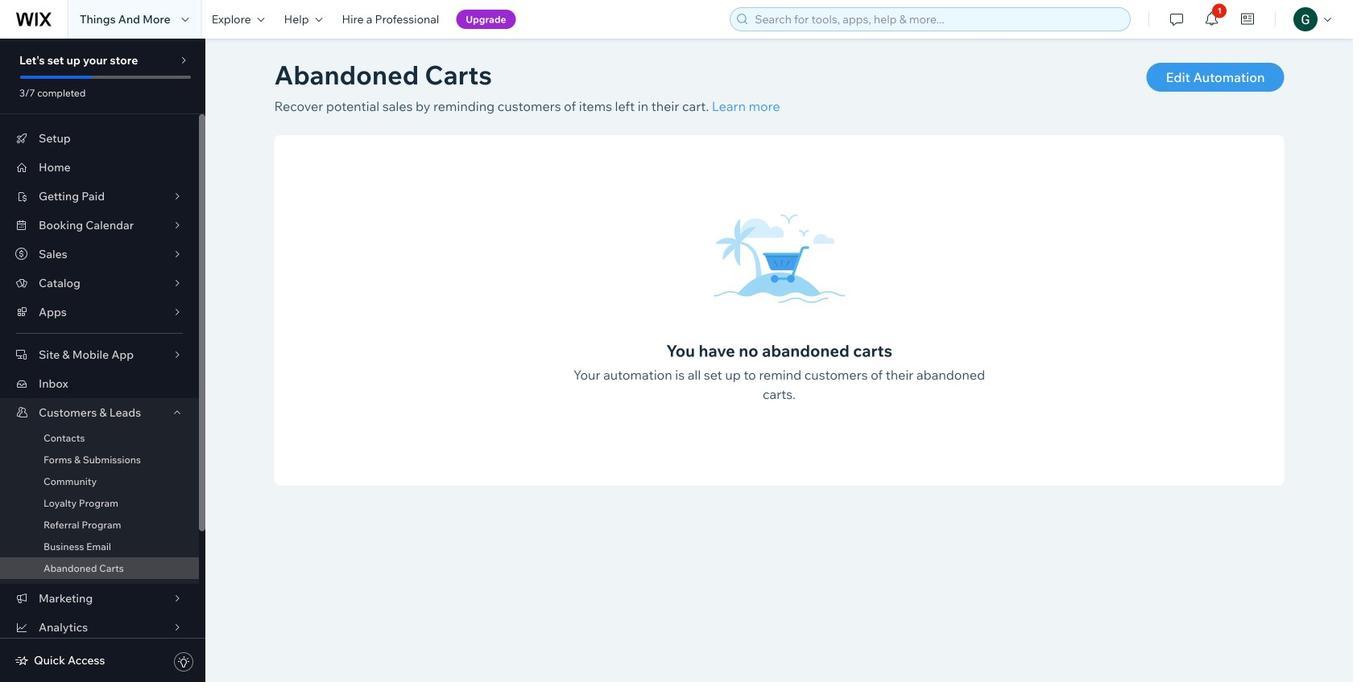 Task type: describe. For each thing, give the bounding box(es) containing it.
sidebar element
[[0, 39, 205, 683]]



Task type: vqa. For each thing, say whether or not it's contained in the screenshot.
Sidebar element
yes



Task type: locate. For each thing, give the bounding box(es) containing it.
Search for tools, apps, help & more... field
[[750, 8, 1125, 31]]



